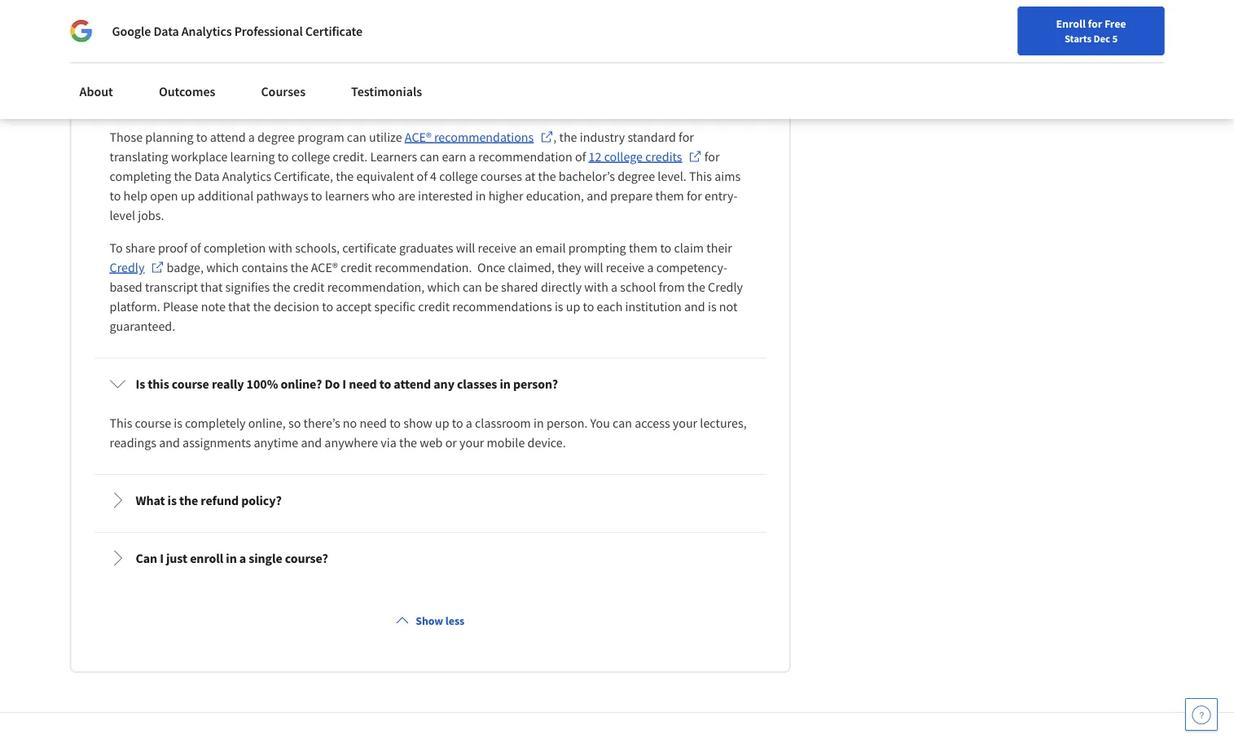 Task type: vqa. For each thing, say whether or not it's contained in the screenshot.
1,947,242
no



Task type: locate. For each thing, give the bounding box(es) containing it.
1 vertical spatial opens in a new tab image
[[689, 150, 702, 163]]

ace®️ up learners
[[405, 129, 432, 145]]

attend left the any at left
[[394, 376, 431, 392]]

the
[[323, 90, 342, 106], [559, 129, 577, 145], [174, 168, 192, 185], [336, 168, 354, 185], [538, 168, 556, 185], [291, 260, 309, 276], [273, 279, 290, 295], [688, 279, 706, 295], [253, 299, 271, 315], [399, 435, 417, 451], [179, 493, 198, 509]]

college right 12
[[604, 149, 643, 165]]

are
[[398, 188, 415, 204]]

with up each
[[585, 279, 609, 295]]

which down completion
[[206, 260, 239, 276]]

None search field
[[232, 10, 550, 43]]

google up utilize
[[345, 90, 384, 106]]

1 vertical spatial program
[[298, 129, 344, 145]]

0 horizontal spatial of
[[190, 240, 201, 256]]

i for can i get college credit for taking the google data analytics certificate?
[[160, 90, 164, 106]]

program up credit. at top
[[298, 129, 344, 145]]

1 vertical spatial this
[[110, 415, 132, 431]]

to left the help
[[110, 188, 121, 204]]

college
[[187, 90, 227, 106], [292, 149, 330, 165], [604, 149, 643, 165], [439, 168, 478, 185]]

completing
[[110, 168, 171, 185]]

recommendations
[[434, 129, 534, 145], [453, 299, 552, 315]]

can left just
[[136, 550, 157, 567]]

menu item
[[893, 16, 997, 69]]

that
[[200, 279, 223, 295], [228, 299, 251, 315]]

that up note
[[200, 279, 223, 295]]

readings
[[110, 435, 156, 451]]

1 horizontal spatial with
[[585, 279, 609, 295]]

a left single
[[239, 550, 246, 567]]

can inside badge, which contains the ace®️ credit recommendation.  once claimed, they will receive a competency- based transcript that signifies the credit recommendation, which can be shared directly with a school from the credly platform. please note that the decision to accept specific credit recommendations is up to each institution and is not guaranteed.
[[463, 279, 482, 295]]

the inside the , the industry standard for translating workplace learning to college credit. learners can earn a recommendation of
[[559, 129, 577, 145]]

1 vertical spatial will
[[584, 260, 603, 276]]

their
[[707, 240, 732, 256]]

need right do
[[349, 376, 377, 392]]

can right you
[[613, 415, 632, 431]]

2 vertical spatial up
[[435, 415, 449, 431]]

can for can i just enroll in a single course?
[[136, 550, 157, 567]]

will inside badge, which contains the ace®️ credit recommendation.  once claimed, they will receive a competency- based transcript that signifies the credit recommendation, which can be shared directly with a school from the credly platform. please note that the decision to accept specific credit recommendations is up to each institution and is not guaranteed.
[[584, 260, 603, 276]]

1 vertical spatial can
[[136, 550, 157, 567]]

receive up school
[[606, 260, 645, 276]]

ace®️ down schools,
[[311, 260, 338, 276]]

2 vertical spatial data
[[195, 168, 220, 185]]

1 vertical spatial up
[[566, 299, 581, 315]]

opens in a new tab image inside credly link
[[151, 261, 164, 274]]

0 vertical spatial i
[[160, 90, 164, 106]]

1 horizontal spatial opens in a new tab image
[[541, 131, 554, 144]]

1 horizontal spatial will
[[584, 260, 603, 276]]

what is the refund policy?
[[136, 493, 282, 509]]

0 horizontal spatial degree
[[257, 129, 295, 145]]

0 vertical spatial opens in a new tab image
[[541, 131, 554, 144]]

credit right the specific
[[418, 299, 450, 315]]

attend inside dropdown button
[[394, 376, 431, 392]]

0 horizontal spatial data
[[154, 23, 179, 39]]

to left claim
[[660, 240, 672, 256]]

, the industry standard for translating workplace learning to college credit. learners can earn a recommendation of
[[110, 129, 697, 165]]

this
[[689, 168, 712, 185], [110, 415, 132, 431]]

1 horizontal spatial of
[[417, 168, 428, 185]]

up up or
[[435, 415, 449, 431]]

0 horizontal spatial ace®️
[[311, 260, 338, 276]]

that down signifies
[[228, 299, 251, 315]]

0 vertical spatial can
[[136, 90, 157, 106]]

2 vertical spatial analytics
[[222, 168, 272, 185]]

contains
[[242, 260, 288, 276]]

degree down 12 college credits
[[618, 168, 655, 185]]

credit up those planning to attend a degree program can utilize
[[229, 90, 263, 106]]

this inside 'this course is completely online, so there's no need to show up to a classroom in person. you can access your lectures, readings and assignments anytime and anywhere via the web or your mobile device.'
[[110, 415, 132, 431]]

the down workplace
[[174, 168, 192, 185]]

college down the earn
[[439, 168, 478, 185]]

1 vertical spatial analytics
[[416, 90, 468, 106]]

and down bachelor's
[[587, 188, 608, 204]]

can left be
[[463, 279, 482, 295]]

is left 'completely'
[[174, 415, 182, 431]]

a
[[248, 129, 255, 145], [469, 149, 476, 165], [647, 260, 654, 276], [611, 279, 618, 295], [466, 415, 473, 431], [239, 550, 246, 567]]

this course is completely online, so there's no need to show up to a classroom in person. you can access your lectures, readings and assignments anytime and anywhere via the web or your mobile device.
[[110, 415, 750, 451]]

them up school
[[629, 240, 658, 256]]

the down schools,
[[291, 260, 309, 276]]

opens in a new tab image inside ace®️ recommendations link
[[541, 131, 554, 144]]

which down graduates
[[427, 279, 460, 295]]

a right the earn
[[469, 149, 476, 165]]

0 vertical spatial this
[[689, 168, 712, 185]]

0 vertical spatial program
[[160, 31, 201, 46]]

data right ¹based
[[154, 23, 179, 39]]

ace®️
[[405, 129, 432, 145], [311, 260, 338, 276]]

mobile
[[487, 435, 525, 451]]

will right graduates
[[456, 240, 475, 256]]

0 vertical spatial course
[[172, 376, 209, 392]]

0 vertical spatial will
[[456, 240, 475, 256]]

and down 'there's'
[[301, 435, 322, 451]]

course right this
[[172, 376, 209, 392]]

receive
[[478, 240, 517, 256], [606, 260, 645, 276]]

degree inside "for completing the data analytics certificate, the equivalent of 4 college courses at the bachelor's degree level. this aims to help open up additional pathways to learners who are interested in higher education, and prepare them for entry- level jobs."
[[618, 168, 655, 185]]

of inside "for completing the data analytics certificate, the equivalent of 4 college courses at the bachelor's degree level. this aims to help open up additional pathways to learners who are interested in higher education, and prepare them for entry- level jobs."
[[417, 168, 428, 185]]

enroll for free starts dec 5
[[1057, 16, 1127, 45]]

enroll
[[1057, 16, 1086, 31]]

signifies
[[225, 279, 270, 295]]

your right 'access'
[[673, 415, 698, 431]]

0 horizontal spatial which
[[206, 260, 239, 276]]

industry
[[580, 129, 625, 145]]

any
[[434, 376, 455, 392]]

0 vertical spatial attend
[[210, 129, 246, 145]]

1 vertical spatial of
[[417, 168, 428, 185]]

100%
[[247, 376, 278, 392]]

to
[[110, 240, 123, 256]]

online,
[[248, 415, 286, 431]]

degree up learning
[[257, 129, 295, 145]]

about
[[79, 83, 113, 99]]

¹based
[[110, 31, 143, 46]]

level.
[[658, 168, 687, 185]]

program right the on
[[160, 31, 201, 46]]

the right via
[[399, 435, 417, 451]]

to right do
[[380, 376, 391, 392]]

the right taking on the top left of the page
[[323, 90, 342, 106]]

what
[[136, 493, 165, 509]]

prompting
[[569, 240, 626, 256]]

receive inside badge, which contains the ace®️ credit recommendation.  once claimed, they will receive a competency- based transcript that signifies the credit recommendation, which can be shared directly with a school from the credly platform. please note that the decision to accept specific credit recommendations is up to each institution and is not guaranteed.
[[606, 260, 645, 276]]

with
[[269, 240, 293, 256], [585, 279, 609, 295]]

receive for a
[[606, 260, 645, 276]]

analytics up ace®️ recommendations
[[416, 90, 468, 106]]

really
[[212, 376, 244, 392]]

learners
[[325, 188, 369, 204]]

or
[[445, 435, 457, 451]]

platform.
[[110, 299, 160, 315]]

of up the badge, in the top left of the page
[[190, 240, 201, 256]]

the right ,
[[559, 129, 577, 145]]

up inside "for completing the data analytics certificate, the equivalent of 4 college courses at the bachelor's degree level. this aims to help open up additional pathways to learners who are interested in higher education, and prepare them for entry- level jobs."
[[181, 188, 195, 204]]

courses
[[481, 168, 522, 185]]

the left refund
[[179, 493, 198, 509]]

analytics down learning
[[222, 168, 272, 185]]

2 can from the top
[[136, 550, 157, 567]]

1 vertical spatial degree
[[618, 168, 655, 185]]

0 horizontal spatial program
[[160, 31, 201, 46]]

to left each
[[583, 299, 594, 315]]

0 vertical spatial your
[[673, 415, 698, 431]]

1 vertical spatial data
[[387, 90, 413, 106]]

1 vertical spatial with
[[585, 279, 609, 295]]

so
[[288, 415, 301, 431]]

0 horizontal spatial google
[[112, 23, 151, 39]]

interested
[[418, 188, 473, 204]]

up down directly
[[566, 299, 581, 315]]

opens in a new tab image up transcript
[[151, 261, 164, 274]]

is right what at the bottom
[[168, 493, 177, 509]]

and down from
[[685, 299, 706, 315]]

0 horizontal spatial up
[[181, 188, 195, 204]]

0 horizontal spatial opens in a new tab image
[[151, 261, 164, 274]]

utilize
[[369, 129, 402, 145]]

will down prompting
[[584, 260, 603, 276]]

to share proof of completion with schools, certificate graduates will receive an email prompting them to claim their
[[110, 240, 735, 256]]

this inside "for completing the data analytics certificate, the equivalent of 4 college courses at the bachelor's degree level. this aims to help open up additional pathways to learners who are interested in higher education, and prepare them for entry- level jobs."
[[689, 168, 712, 185]]

0 vertical spatial receive
[[478, 240, 517, 256]]

can inside 'this course is completely online, so there's no need to show up to a classroom in person. you can access your lectures, readings and assignments anytime and anywhere via the web or your mobile device.'
[[613, 415, 632, 431]]

analytics right the on
[[182, 23, 232, 39]]

data down workplace
[[195, 168, 220, 185]]

is inside dropdown button
[[168, 493, 177, 509]]

1 can from the top
[[136, 90, 157, 106]]

of inside the , the industry standard for translating workplace learning to college credit. learners can earn a recommendation of
[[575, 149, 586, 165]]

i left get
[[160, 90, 164, 106]]

to down certificate,
[[311, 188, 322, 204]]

receive up "once"
[[478, 240, 517, 256]]

college up certificate,
[[292, 149, 330, 165]]

1 horizontal spatial credly
[[708, 279, 743, 295]]

to up certificate,
[[278, 149, 289, 165]]

opens in a new tab image up recommendation
[[541, 131, 554, 144]]

0 vertical spatial them
[[656, 188, 684, 204]]

need right no
[[360, 415, 387, 431]]

proof
[[158, 240, 188, 256]]

course up readings
[[135, 415, 171, 431]]

classes
[[457, 376, 497, 392]]

college right get
[[187, 90, 227, 106]]

google
[[112, 23, 151, 39], [345, 90, 384, 106]]

anywhere
[[325, 435, 378, 451]]

and inside "for completing the data analytics certificate, the equivalent of 4 college courses at the bachelor's degree level. this aims to help open up additional pathways to learners who are interested in higher education, and prepare them for entry- level jobs."
[[587, 188, 608, 204]]

for up dec
[[1088, 16, 1103, 31]]

show notifications image
[[1015, 20, 1034, 40]]

0 vertical spatial up
[[181, 188, 195, 204]]

in up device.
[[534, 415, 544, 431]]

up inside badge, which contains the ace®️ credit recommendation.  once claimed, they will receive a competency- based transcript that signifies the credit recommendation, which can be shared directly with a school from the credly platform. please note that the decision to accept specific credit recommendations is up to each institution and is not guaranteed.
[[566, 299, 581, 315]]

show
[[416, 614, 443, 629]]

schools,
[[295, 240, 340, 256]]

this
[[148, 376, 169, 392]]

1 vertical spatial receive
[[606, 260, 645, 276]]

for up credits
[[679, 129, 694, 145]]

in left higher
[[476, 188, 486, 204]]

0 horizontal spatial will
[[456, 240, 475, 256]]

0 vertical spatial analytics
[[182, 23, 232, 39]]

1 horizontal spatial degree
[[618, 168, 655, 185]]

them inside "for completing the data analytics certificate, the equivalent of 4 college courses at the bachelor's degree level. this aims to help open up additional pathways to learners who are interested in higher education, and prepare them for entry- level jobs."
[[656, 188, 684, 204]]

your
[[673, 415, 698, 431], [460, 435, 484, 451]]

0 horizontal spatial this
[[110, 415, 132, 431]]

need inside 'this course is completely online, so there's no need to show up to a classroom in person. you can access your lectures, readings and assignments anytime and anywhere via the web or your mobile device.'
[[360, 415, 387, 431]]

0 vertical spatial need
[[349, 376, 377, 392]]

can left get
[[136, 90, 157, 106]]

0 vertical spatial recommendations
[[434, 129, 534, 145]]

college inside 12 college credits link
[[604, 149, 643, 165]]

your right or
[[460, 435, 484, 451]]

1 vertical spatial google
[[345, 90, 384, 106]]

1 horizontal spatial this
[[689, 168, 712, 185]]

who
[[372, 188, 395, 204]]

opens in a new tab image right credits
[[689, 150, 702, 163]]

credly
[[110, 260, 145, 276], [708, 279, 743, 295]]

opens in a new tab image
[[541, 131, 554, 144], [689, 150, 702, 163], [151, 261, 164, 274]]

attend up learning
[[210, 129, 246, 145]]

for inside can i get college credit for taking the google data analytics certificate? dropdown button
[[265, 90, 282, 106]]

in
[[476, 188, 486, 204], [500, 376, 511, 392], [534, 415, 544, 431], [226, 550, 237, 567]]

1 horizontal spatial data
[[195, 168, 220, 185]]

credly up not at the right top of the page
[[708, 279, 743, 295]]

1 horizontal spatial receive
[[606, 260, 645, 276]]

2 horizontal spatial data
[[387, 90, 413, 106]]

for completing the data analytics certificate, the equivalent of 4 college courses at the bachelor's degree level. this aims to help open up additional pathways to learners who are interested in higher education, and prepare them for entry- level jobs.
[[110, 149, 743, 224]]

testimonials link
[[342, 73, 432, 109]]

1 horizontal spatial ace®️
[[405, 129, 432, 145]]

i left just
[[160, 550, 164, 567]]

0 vertical spatial of
[[575, 149, 586, 165]]

need
[[349, 376, 377, 392], [360, 415, 387, 431]]

1 vertical spatial your
[[460, 435, 484, 451]]

united
[[285, 31, 317, 46]]

courses
[[261, 83, 306, 99]]

degree
[[257, 129, 295, 145], [618, 168, 655, 185]]

1 horizontal spatial attend
[[394, 376, 431, 392]]

can up 4
[[420, 149, 440, 165]]

states,
[[319, 31, 351, 46]]

do
[[325, 376, 340, 392]]

of left 4
[[417, 168, 428, 185]]

is left not at the right top of the page
[[708, 299, 717, 315]]

completion
[[204, 240, 266, 256]]

1 horizontal spatial which
[[427, 279, 460, 295]]

0 vertical spatial credly
[[110, 260, 145, 276]]

is inside 'this course is completely online, so there's no need to show up to a classroom in person. you can access your lectures, readings and assignments anytime and anywhere via the web or your mobile device.'
[[174, 415, 182, 431]]

a left classroom
[[466, 415, 473, 431]]

1 vertical spatial credly
[[708, 279, 743, 295]]

them down level.
[[656, 188, 684, 204]]

1 vertical spatial course
[[135, 415, 171, 431]]

credit
[[229, 90, 263, 106], [341, 260, 372, 276], [293, 279, 325, 295], [418, 299, 450, 315]]

1 horizontal spatial that
[[228, 299, 251, 315]]

share
[[125, 240, 155, 256]]

need inside "is this course really 100% online? do i need to attend any classes in person?" dropdown button
[[349, 376, 377, 392]]

credit down certificate
[[341, 260, 372, 276]]

1 horizontal spatial google
[[345, 90, 384, 106]]

0 horizontal spatial receive
[[478, 240, 517, 256]]

for up aims
[[705, 149, 720, 165]]

i right do
[[343, 376, 346, 392]]

college inside "for completing the data analytics certificate, the equivalent of 4 college courses at the bachelor's degree level. this aims to help open up additional pathways to learners who are interested in higher education, and prepare them for entry- level jobs."
[[439, 168, 478, 185]]

this left aims
[[689, 168, 712, 185]]

2 horizontal spatial opens in a new tab image
[[689, 150, 702, 163]]

recommendations up the earn
[[434, 129, 534, 145]]

1 horizontal spatial up
[[435, 415, 449, 431]]

need for i
[[349, 376, 377, 392]]

2 vertical spatial i
[[160, 550, 164, 567]]

of
[[575, 149, 586, 165], [417, 168, 428, 185], [190, 240, 201, 256]]

credly inside badge, which contains the ace®️ credit recommendation.  once claimed, they will receive a competency- based transcript that signifies the credit recommendation, which can be shared directly with a school from the credly platform. please note that the decision to accept specific credit recommendations is up to each institution and is not guaranteed.
[[708, 279, 743, 295]]

opens in a new tab image inside 12 college credits link
[[689, 150, 702, 163]]

0 horizontal spatial with
[[269, 240, 293, 256]]

google image
[[70, 20, 92, 42]]

0 horizontal spatial that
[[200, 279, 223, 295]]

need for no
[[360, 415, 387, 431]]

1 vertical spatial ace®️
[[311, 260, 338, 276]]

0 vertical spatial data
[[154, 23, 179, 39]]

opens in a new tab image for credly
[[151, 261, 164, 274]]

standard
[[628, 129, 676, 145]]

1 horizontal spatial your
[[673, 415, 698, 431]]

can i just enroll in a single course? button
[[97, 536, 764, 581]]

based
[[110, 279, 142, 295]]

please
[[163, 299, 198, 315]]

1 vertical spatial need
[[360, 415, 387, 431]]

this up readings
[[110, 415, 132, 431]]

2 horizontal spatial of
[[575, 149, 586, 165]]

for left taking on the top left of the page
[[265, 90, 282, 106]]

2 vertical spatial opens in a new tab image
[[151, 261, 164, 274]]

1 vertical spatial recommendations
[[453, 299, 552, 315]]

2 horizontal spatial up
[[566, 299, 581, 315]]

for inside the enroll for free starts dec 5
[[1088, 16, 1103, 31]]

college inside can i get college credit for taking the google data analytics certificate? dropdown button
[[187, 90, 227, 106]]

person.
[[547, 415, 588, 431]]

ace®️ recommendations
[[405, 129, 534, 145]]

they
[[558, 260, 582, 276]]

recommendations down be
[[453, 299, 552, 315]]

ace®️ recommendations link
[[405, 127, 554, 147]]

1 vertical spatial that
[[228, 299, 251, 315]]

outcomes link
[[149, 73, 225, 109]]

institution
[[626, 299, 682, 315]]

1 vertical spatial attend
[[394, 376, 431, 392]]



Task type: describe. For each thing, give the bounding box(es) containing it.
workplace
[[171, 149, 228, 165]]

opens in a new tab image for ace®️ recommendations
[[541, 131, 554, 144]]

online?
[[281, 376, 322, 392]]

to inside the , the industry standard for translating workplace learning to college credit. learners can earn a recommendation of
[[278, 149, 289, 165]]

learners
[[370, 149, 417, 165]]

0 vertical spatial ace®️
[[405, 129, 432, 145]]

analytics inside "for completing the data analytics certificate, the equivalent of 4 college courses at the bachelor's degree level. this aims to help open up additional pathways to learners who are interested in higher education, and prepare them for entry- level jobs."
[[222, 168, 272, 185]]

certificate,
[[274, 168, 333, 185]]

course inside "is this course really 100% online? do i need to attend any classes in person?" dropdown button
[[172, 376, 209, 392]]

0 horizontal spatial credly
[[110, 260, 145, 276]]

to up or
[[452, 415, 463, 431]]

show less button
[[390, 607, 471, 636]]

less
[[446, 614, 465, 629]]

can i get college credit for taking the google data analytics certificate? button
[[97, 75, 764, 121]]

the down competency-
[[688, 279, 706, 295]]

1 vertical spatial i
[[343, 376, 346, 392]]

graduate
[[203, 31, 246, 46]]

is this course really 100% online? do i need to attend any classes in person?
[[136, 376, 558, 392]]

badge, which contains the ace®️ credit recommendation.  once claimed, they will receive a competency- based transcript that signifies the credit recommendation, which can be shared directly with a school from the credly platform. please note that the decision to accept specific credit recommendations is up to each institution and is not guaranteed.
[[110, 260, 746, 334]]

with inside badge, which contains the ace®️ credit recommendation.  once claimed, they will receive a competency- based transcript that signifies the credit recommendation, which can be shared directly with a school from the credly platform. please note that the decision to accept specific credit recommendations is up to each institution and is not guaranteed.
[[585, 279, 609, 295]]

data inside "for completing the data analytics certificate, the equivalent of 4 college courses at the bachelor's degree level. this aims to help open up additional pathways to learners who are interested in higher education, and prepare them for entry- level jobs."
[[195, 168, 220, 185]]

higher
[[489, 188, 524, 204]]

5
[[1113, 32, 1118, 45]]

show
[[404, 415, 433, 431]]

credit up decision
[[293, 279, 325, 295]]

survey,
[[248, 31, 282, 46]]

and right readings
[[159, 435, 180, 451]]

certificate
[[342, 240, 397, 256]]

12 college credits
[[589, 149, 683, 165]]

a inside 'this course is completely online, so there's no need to show up to a classroom in person. you can access your lectures, readings and assignments anytime and anywhere via the web or your mobile device.'
[[466, 415, 473, 431]]

data inside dropdown button
[[387, 90, 413, 106]]

in inside 'this course is completely online, so there's no need to show up to a classroom in person. you can access your lectures, readings and assignments anytime and anywhere via the web or your mobile device.'
[[534, 415, 544, 431]]

competency-
[[657, 260, 728, 276]]

1 horizontal spatial program
[[298, 129, 344, 145]]

can for can i get college credit for taking the google data analytics certificate?
[[136, 90, 157, 106]]

recommendation,
[[327, 279, 425, 295]]

classroom
[[475, 415, 531, 431]]

the down signifies
[[253, 299, 271, 315]]

learning
[[230, 149, 275, 165]]

graduates
[[399, 240, 454, 256]]

google data analytics professional certificate
[[112, 23, 363, 39]]

analytics inside dropdown button
[[416, 90, 468, 106]]

12 college credits link
[[589, 147, 702, 167]]

from
[[659, 279, 685, 295]]

0 vertical spatial which
[[206, 260, 239, 276]]

for inside the , the industry standard for translating workplace learning to college credit. learners can earn a recommendation of
[[679, 129, 694, 145]]

at
[[525, 168, 536, 185]]

guaranteed.
[[110, 318, 175, 334]]

planning
[[145, 129, 194, 145]]

those
[[110, 129, 143, 145]]

translating
[[110, 149, 168, 165]]

a inside the , the industry standard for translating workplace learning to college credit. learners can earn a recommendation of
[[469, 149, 476, 165]]

decision
[[274, 299, 319, 315]]

a inside dropdown button
[[239, 550, 246, 567]]

up inside 'this course is completely online, so there's no need to show up to a classroom in person. you can access your lectures, readings and assignments anytime and anywhere via the web or your mobile device.'
[[435, 415, 449, 431]]

will for they
[[584, 260, 603, 276]]

opens in a new tab image for 12 college credits
[[689, 150, 702, 163]]

enroll
[[190, 550, 223, 567]]

professional
[[234, 23, 303, 39]]

aims
[[715, 168, 741, 185]]

0 vertical spatial degree
[[257, 129, 295, 145]]

access
[[635, 415, 670, 431]]

to up via
[[390, 415, 401, 431]]

recommendation
[[478, 149, 573, 165]]

transcript
[[145, 279, 198, 295]]

1 vertical spatial them
[[629, 240, 658, 256]]

show less
[[416, 614, 465, 629]]

4
[[430, 168, 437, 185]]

what is the refund policy? button
[[97, 478, 764, 524]]

testimonials
[[351, 83, 422, 99]]

google inside dropdown button
[[345, 90, 384, 106]]

additional
[[198, 188, 254, 204]]

get
[[166, 90, 184, 106]]

the right at
[[538, 168, 556, 185]]

web
[[420, 435, 443, 451]]

open
[[150, 188, 178, 204]]

single
[[249, 550, 283, 567]]

credit.
[[333, 149, 368, 165]]

on
[[145, 31, 158, 46]]

lectures,
[[700, 415, 747, 431]]

is down directly
[[555, 299, 564, 315]]

0 horizontal spatial your
[[460, 435, 484, 451]]

pathways
[[256, 188, 309, 204]]

device.
[[528, 435, 566, 451]]

school
[[620, 279, 656, 295]]

via
[[381, 435, 397, 451]]

credits
[[646, 149, 683, 165]]

entry-
[[705, 188, 738, 204]]

email
[[536, 240, 566, 256]]

can inside the , the industry standard for translating workplace learning to college credit. learners can earn a recommendation of
[[420, 149, 440, 165]]

anytime
[[254, 435, 298, 451]]

for left 'entry-'
[[687, 188, 702, 204]]

shared
[[501, 279, 538, 295]]

outcomes
[[159, 83, 215, 99]]

the inside 'this course is completely online, so there's no need to show up to a classroom in person. you can access your lectures, readings and assignments anytime and anywhere via the web or your mobile device.'
[[399, 435, 417, 451]]

course inside 'this course is completely online, so there's no need to show up to a classroom in person. you can access your lectures, readings and assignments anytime and anywhere via the web or your mobile device.'
[[135, 415, 171, 431]]

2 vertical spatial of
[[190, 240, 201, 256]]

0 vertical spatial with
[[269, 240, 293, 256]]

credit inside can i get college credit for taking the google data analytics certificate? dropdown button
[[229, 90, 263, 106]]

to left accept
[[322, 299, 333, 315]]

taking
[[284, 90, 321, 106]]

the up learners
[[336, 168, 354, 185]]

can up credit. at top
[[347, 129, 367, 145]]

a up school
[[647, 260, 654, 276]]

in right classes
[[500, 376, 511, 392]]

a up learning
[[248, 129, 255, 145]]

0 vertical spatial google
[[112, 23, 151, 39]]

will for graduates
[[456, 240, 475, 256]]

i for can i just enroll in a single course?
[[160, 550, 164, 567]]

just
[[166, 550, 187, 567]]

college inside the , the industry standard for translating workplace learning to college credit. learners can earn a recommendation of
[[292, 149, 330, 165]]

to up workplace
[[196, 129, 208, 145]]

¹based on program graduate survey, united states, 2022.
[[110, 31, 379, 46]]

jobs.
[[138, 207, 164, 224]]

a up each
[[611, 279, 618, 295]]

starts
[[1065, 32, 1092, 45]]

once
[[478, 260, 506, 276]]

accept
[[336, 299, 372, 315]]

the up decision
[[273, 279, 290, 295]]

can i get college credit for taking the google data analytics certificate?
[[136, 90, 535, 106]]

earn
[[442, 149, 467, 165]]

help
[[124, 188, 148, 204]]

refund
[[201, 493, 239, 509]]

you
[[590, 415, 610, 431]]

1 vertical spatial which
[[427, 279, 460, 295]]

help center image
[[1192, 705, 1212, 724]]

receive for an
[[478, 240, 517, 256]]

in right enroll
[[226, 550, 237, 567]]

prepare
[[610, 188, 653, 204]]

and inside badge, which contains the ace®️ credit recommendation.  once claimed, they will receive a competency- based transcript that signifies the credit recommendation, which can be shared directly with a school from the credly platform. please note that the decision to accept specific credit recommendations is up to each institution and is not guaranteed.
[[685, 299, 706, 315]]

claim
[[674, 240, 704, 256]]

an
[[519, 240, 533, 256]]

in inside "for completing the data analytics certificate, the equivalent of 4 college courses at the bachelor's degree level. this aims to help open up additional pathways to learners who are interested in higher education, and prepare them for entry- level jobs."
[[476, 188, 486, 204]]

is this course really 100% online? do i need to attend any classes in person? button
[[97, 361, 764, 407]]

0 horizontal spatial attend
[[210, 129, 246, 145]]

coursera image
[[20, 13, 123, 39]]

to inside dropdown button
[[380, 376, 391, 392]]

ace®️ inside badge, which contains the ace®️ credit recommendation.  once claimed, they will receive a competency- based transcript that signifies the credit recommendation, which can be shared directly with a school from the credly platform. please note that the decision to accept specific credit recommendations is up to each institution and is not guaranteed.
[[311, 260, 338, 276]]

credly link
[[110, 258, 164, 277]]

recommendations inside badge, which contains the ace®️ credit recommendation.  once claimed, they will receive a competency- based transcript that signifies the credit recommendation, which can be shared directly with a school from the credly platform. please note that the decision to accept specific credit recommendations is up to each institution and is not guaranteed.
[[453, 299, 552, 315]]

2022.
[[353, 31, 379, 46]]

not
[[719, 299, 738, 315]]

0 vertical spatial that
[[200, 279, 223, 295]]

person?
[[513, 376, 558, 392]]



